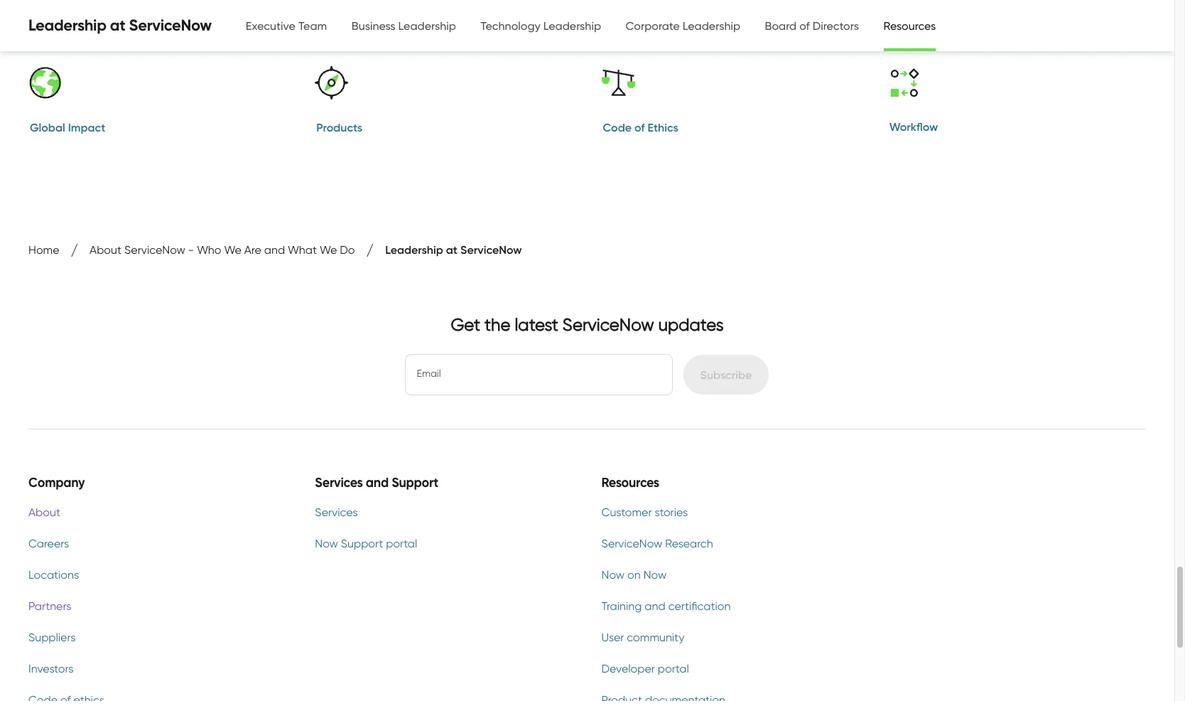 Task type: describe. For each thing, give the bounding box(es) containing it.
and for services
[[366, 474, 389, 491]]

latest
[[515, 314, 559, 335]]

developer portal link
[[602, 661, 860, 678]]

now on now link
[[602, 567, 860, 584]]

updates
[[659, 314, 724, 335]]

stories
[[655, 506, 688, 519]]

1 vertical spatial servicenow
[[602, 537, 663, 550]]

on
[[628, 568, 641, 582]]

servicenow research
[[602, 537, 714, 550]]

services for services and support
[[315, 474, 363, 491]]

investors link
[[28, 661, 287, 678]]

customer
[[602, 506, 652, 519]]

Email text field
[[406, 355, 672, 395]]

suppliers
[[28, 631, 76, 644]]

servicenow research link
[[602, 535, 860, 552]]

the
[[485, 314, 511, 335]]

1 horizontal spatial support
[[392, 474, 439, 491]]

get the latest servicenow updates
[[451, 314, 724, 335]]

research
[[666, 537, 714, 550]]

subscribe button
[[684, 355, 770, 395]]

services link
[[315, 504, 573, 521]]

resources
[[602, 474, 660, 491]]

community
[[627, 631, 685, 644]]

training and certification link
[[602, 598, 860, 615]]

portal inside developer portal link
[[658, 662, 690, 675]]

get
[[451, 314, 481, 335]]



Task type: vqa. For each thing, say whether or not it's contained in the screenshot.
GHG
no



Task type: locate. For each thing, give the bounding box(es) containing it.
services
[[315, 474, 363, 491], [315, 506, 358, 519]]

partners link
[[28, 598, 287, 615]]

1 services from the top
[[315, 474, 363, 491]]

company
[[28, 474, 85, 491]]

locations
[[28, 568, 79, 582]]

support down services and support
[[341, 537, 383, 550]]

0 horizontal spatial now
[[315, 537, 338, 550]]

and
[[366, 474, 389, 491], [645, 599, 666, 613]]

1 vertical spatial portal
[[658, 662, 690, 675]]

0 vertical spatial servicenow
[[563, 314, 655, 335]]

1 vertical spatial services
[[315, 506, 358, 519]]

support up services link
[[392, 474, 439, 491]]

now
[[315, 537, 338, 550], [602, 568, 625, 582], [644, 568, 667, 582]]

services and support
[[315, 474, 439, 491]]

user
[[602, 631, 625, 644]]

1 vertical spatial support
[[341, 537, 383, 550]]

servicenow
[[563, 314, 655, 335], [602, 537, 663, 550]]

and up now support portal
[[366, 474, 389, 491]]

customer stories
[[602, 506, 688, 519]]

careers
[[28, 537, 69, 550]]

portal
[[386, 537, 418, 550], [658, 662, 690, 675]]

training
[[602, 599, 642, 613]]

customer stories link
[[602, 504, 860, 521]]

locations link
[[28, 567, 287, 584]]

0 vertical spatial services
[[315, 474, 363, 491]]

suppliers link
[[28, 629, 287, 646]]

portal down community
[[658, 662, 690, 675]]

now on now
[[602, 568, 667, 582]]

services for services
[[315, 506, 358, 519]]

certification
[[669, 599, 731, 613]]

1 horizontal spatial and
[[645, 599, 666, 613]]

0 vertical spatial and
[[366, 474, 389, 491]]

careers link
[[28, 535, 287, 552]]

training and certification
[[602, 599, 731, 613]]

and up community
[[645, 599, 666, 613]]

user community link
[[602, 629, 860, 646]]

portal inside the now support portal link
[[386, 537, 418, 550]]

about link
[[28, 504, 287, 521]]

0 vertical spatial portal
[[386, 537, 418, 550]]

1 horizontal spatial portal
[[658, 662, 690, 675]]

about
[[28, 506, 60, 519]]

developer portal
[[602, 662, 690, 675]]

1 horizontal spatial now
[[602, 568, 625, 582]]

partners
[[28, 599, 71, 613]]

2 horizontal spatial now
[[644, 568, 667, 582]]

0 horizontal spatial and
[[366, 474, 389, 491]]

and for training
[[645, 599, 666, 613]]

now for now on now
[[602, 568, 625, 582]]

support
[[392, 474, 439, 491], [341, 537, 383, 550]]

1 vertical spatial and
[[645, 599, 666, 613]]

portal down services link
[[386, 537, 418, 550]]

subscribe
[[701, 368, 753, 382]]

user community
[[602, 631, 685, 644]]

now support portal
[[315, 537, 418, 550]]

2 services from the top
[[315, 506, 358, 519]]

0 horizontal spatial support
[[341, 537, 383, 550]]

now support portal link
[[315, 535, 573, 552]]

developer
[[602, 662, 655, 675]]

0 vertical spatial support
[[392, 474, 439, 491]]

now for now support portal
[[315, 537, 338, 550]]

0 horizontal spatial portal
[[386, 537, 418, 550]]

support inside the now support portal link
[[341, 537, 383, 550]]

investors
[[28, 662, 74, 675]]



